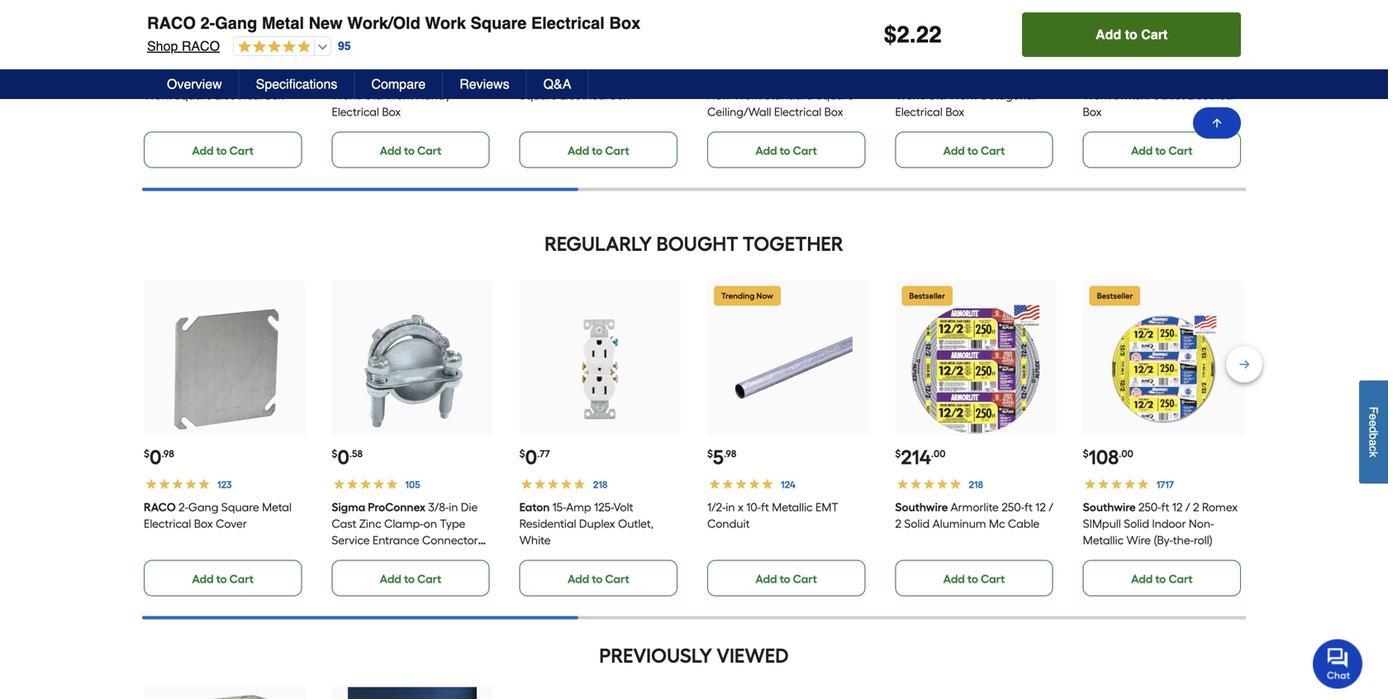 Task type: vqa. For each thing, say whether or not it's contained in the screenshot.
the left CONDUIT
yes



Task type: locate. For each thing, give the bounding box(es) containing it.
to inside 5 list item
[[780, 572, 790, 587]]

armorlite 250-ft 12 / 2 solid aluminum mc cable
[[895, 501, 1053, 531]]

cart inside 214 list item
[[981, 572, 1005, 587]]

reviews button
[[443, 69, 527, 99]]

metal inside 2-gang gray metal new work standard square ceiling/wall electrical box
[[813, 72, 843, 86]]

12 up the indoor
[[1172, 501, 1183, 515]]

square up reviews
[[471, 14, 527, 33]]

1 in from the left
[[449, 501, 458, 515]]

15-
[[552, 501, 566, 515]]

cart down "handy"
[[417, 144, 441, 158]]

cart inside list item
[[793, 144, 817, 158]]

$ for $ 2 .38
[[895, 26, 901, 38]]

250-ft 12 / 2 romex simpull solid indoor non- metallic wire (by-the-roll)
[[1083, 501, 1238, 548]]

new up 'ceiling/wall'
[[707, 88, 731, 102]]

2 inside 2 list item
[[901, 23, 912, 47]]

new up octagonal
[[1003, 72, 1026, 86]]

$ inside $ 1 .72
[[332, 26, 337, 38]]

cart for add to cart link below "1/2-in x 10-ft metallic emt conduit"
[[793, 572, 817, 587]]

2 250- from the left
[[1138, 501, 1161, 515]]

1 / from the left
[[1049, 501, 1053, 515]]

$ for $ 8 .38
[[519, 26, 525, 38]]

add to cart link down 1-gang metal new work/old work handy electrical box
[[332, 132, 490, 168]]

k
[[1367, 452, 1380, 458]]

add to cart inside 5 list item
[[755, 572, 817, 587]]

add down aluminum
[[943, 572, 965, 587]]

add inside 8 list item
[[568, 144, 589, 158]]

solid
[[904, 517, 930, 531], [1124, 517, 1149, 531]]

metallic
[[772, 501, 813, 515], [1083, 534, 1124, 548]]

conduit down the service
[[332, 550, 374, 564]]

add to cart link down entrance on the bottom left of page
[[332, 561, 490, 597]]

2 .98 from the left
[[724, 448, 736, 460]]

cart right .85
[[1141, 27, 1168, 42]]

ft
[[761, 501, 769, 515], [1025, 501, 1033, 515], [1161, 501, 1169, 515]]

cart for add to cart link underneath 1-gang pvc new work switch/outlet electrical box
[[1169, 144, 1193, 158]]

$ inside $ 8 .38
[[519, 26, 525, 38]]

southwire
[[895, 501, 948, 515], [1083, 501, 1136, 515]]

work
[[425, 14, 466, 33], [613, 72, 640, 86], [144, 88, 171, 102], [385, 88, 413, 102], [733, 88, 761, 102], [949, 88, 976, 102], [1083, 88, 1111, 102]]

1 250- from the left
[[1002, 501, 1025, 515]]

1 ft from the left
[[761, 501, 769, 515]]

to down "1/2-in x 10-ft metallic emt conduit"
[[780, 572, 790, 587]]

to for add to cart link under the cover
[[216, 572, 227, 587]]

work down shop
[[144, 88, 171, 102]]

1 horizontal spatial metallic
[[1083, 534, 1124, 548]]

1 horizontal spatial in
[[726, 501, 735, 515]]

new up "handy"
[[439, 72, 463, 86]]

to down aluminum
[[967, 572, 978, 587]]

8
[[525, 23, 536, 47]]

1 12 from the left
[[1035, 501, 1046, 515]]

cart for add to cart link inside the 108 list item
[[1169, 572, 1193, 587]]

cart for add to cart link under the cover
[[229, 572, 254, 587]]

cart inside 5 list item
[[793, 572, 817, 587]]

1-
[[366, 72, 374, 86], [930, 72, 938, 86], [1130, 72, 1138, 86]]

southwire inside 108 list item
[[1083, 501, 1136, 515]]

raco
[[147, 14, 196, 33], [182, 38, 220, 54], [144, 72, 176, 86], [332, 72, 364, 86], [519, 72, 552, 86], [707, 72, 739, 86], [895, 72, 927, 86], [144, 501, 176, 515]]

cart inside the 1 list item
[[417, 144, 441, 158]]

conduit inside the 3/8-in die cast zinc clamp-on type service entrance connector conduit fittings
[[332, 550, 374, 564]]

allen + roth canberra 29-in x 60-in gloss white acrylic oval freestanding soaking bathtub with drain (reversible drain) image
[[348, 688, 477, 700]]

1 horizontal spatial .38
[[912, 26, 925, 38]]

e up d
[[1367, 414, 1380, 421]]

work/old down the 95
[[332, 88, 382, 102]]

to for add to cart link underneath standard
[[780, 144, 790, 158]]

1 horizontal spatial .00
[[1119, 448, 1133, 460]]

add to cart link down 1-gang metal new work/old work octagonal electrical box
[[895, 132, 1053, 168]]

cart for add to cart link under duplex
[[605, 572, 629, 587]]

1-gang metal new work/old work handy electrical box
[[332, 72, 463, 119]]

/
[[1049, 501, 1053, 515], [1185, 501, 1190, 515]]

to inside 108 list item
[[1155, 572, 1166, 587]]

new right q&a at the left top
[[587, 72, 610, 86]]

0 horizontal spatial 12
[[1035, 501, 1046, 515]]

0 horizontal spatial metallic
[[772, 501, 813, 515]]

1 vertical spatial conduit
[[332, 550, 374, 564]]

ceiling/wall
[[707, 105, 771, 119]]

$ for $ 3 .41
[[144, 26, 150, 38]]

chat invite button image
[[1313, 639, 1363, 689]]

$ for $ 108 .00
[[1083, 448, 1089, 460]]

add to cart link inside 3 "list item"
[[144, 132, 302, 168]]

1- for 1
[[366, 72, 374, 86]]

add to cart down aluminum
[[943, 572, 1005, 587]]

add down 2-gang metal new work square electrical box
[[192, 144, 214, 158]]

1 horizontal spatial 250-
[[1138, 501, 1161, 515]]

2 / from the left
[[1185, 501, 1190, 515]]

zinc
[[359, 517, 381, 531]]

1 bestseller from the left
[[909, 291, 945, 301]]

square up the cover
[[221, 501, 259, 515]]

emt
[[815, 501, 838, 515]]

add inside 108 list item
[[1131, 572, 1153, 587]]

1 .00 from the left
[[931, 448, 946, 460]]

metallic down the simpull
[[1083, 534, 1124, 548]]

1 horizontal spatial .98
[[724, 448, 736, 460]]

metal
[[262, 14, 304, 33], [221, 72, 251, 86], [407, 72, 437, 86], [554, 72, 584, 86], [813, 72, 843, 86], [971, 72, 1000, 86], [262, 501, 292, 515]]

southwire up the simpull
[[1083, 501, 1136, 515]]

gang for .85
[[1138, 72, 1168, 86]]

.00 up armorlite 250-ft 12 / 2 solid aluminum mc cable
[[931, 448, 946, 460]]

1-gang pvc new work switch/outlet electrical box
[[1083, 72, 1235, 119]]

cart down the-
[[1169, 572, 1193, 587]]

0 list item
[[1083, 0, 1244, 168], [144, 280, 305, 597], [332, 280, 493, 597], [519, 280, 681, 597]]

2- for 2-gang metal new work square electrical box
[[178, 72, 188, 86]]

22
[[916, 21, 942, 48]]

to for add to cart link below "1/2-in x 10-ft metallic emt conduit"
[[780, 572, 790, 587]]

ft right x
[[761, 501, 769, 515]]

work/old down '$ 2 .38'
[[895, 88, 946, 102]]

1 .98 from the left
[[162, 448, 174, 460]]

ft inside armorlite 250-ft 12 / 2 solid aluminum mc cable
[[1025, 501, 1033, 515]]

new inside 2-gang metal new work square electrical box
[[254, 72, 277, 86]]

2-gang gray metal new work standard square ceiling/wall electrical box
[[707, 72, 854, 119]]

to down 2-gang metal new work square electrical box
[[216, 144, 227, 158]]

1 southwire from the left
[[895, 501, 948, 515]]

add to cart link down "1/2-in x 10-ft metallic emt conduit"
[[707, 561, 865, 597]]

southwire for 108
[[1083, 501, 1136, 515]]

box inside metal new work square electrical box
[[610, 88, 629, 102]]

sigma proconnex 3/8-in die cast zinc clamp-on type service entrance connector conduit fittings image
[[348, 305, 477, 434]]

cart down metal new work square electrical box
[[605, 144, 629, 158]]

add inside 3 "list item"
[[192, 144, 214, 158]]

add down 1-gang metal new work/old work handy electrical box
[[380, 144, 401, 158]]

cart down octagonal
[[981, 144, 1005, 158]]

1 vertical spatial metallic
[[1083, 534, 1124, 548]]

$ 108 .00
[[1083, 446, 1133, 470]]

.77
[[537, 448, 550, 460]]

add inside 2 list item
[[943, 144, 965, 158]]

box inside "2-gang square metal electrical box cover"
[[194, 517, 213, 531]]

cart down standard
[[793, 144, 817, 158]]

cart inside 3 "list item"
[[229, 144, 254, 158]]

0 horizontal spatial /
[[1049, 501, 1053, 515]]

overview button
[[150, 69, 239, 99]]

0 vertical spatial metallic
[[772, 501, 813, 515]]

2 ft from the left
[[1025, 501, 1033, 515]]

add to cart link inside 8 list item
[[519, 132, 677, 168]]

0 horizontal spatial 250-
[[1002, 501, 1025, 515]]

gang inside 1-gang metal new work/old work handy electrical box
[[374, 72, 404, 86]]

add to cart down (by-
[[1131, 572, 1193, 587]]

1-gang metal new work/old work octagonal electrical box
[[895, 72, 1036, 119]]

gang inside 2-gang gray metal new work standard square ceiling/wall electrical box
[[752, 72, 782, 86]]

0 horizontal spatial ft
[[761, 501, 769, 515]]

1- inside 1-gang metal new work/old work handy electrical box
[[366, 72, 374, 86]]

cart down outlet, at bottom left
[[605, 572, 629, 587]]

connector
[[422, 534, 478, 548]]

add to cart inside the 1 list item
[[380, 144, 441, 158]]

.38 inside '$ 2 .38'
[[912, 26, 925, 38]]

1 horizontal spatial bestseller
[[1097, 291, 1133, 301]]

.00 up the simpull
[[1119, 448, 1133, 460]]

2 inside armorlite 250-ft 12 / 2 solid aluminum mc cable
[[895, 517, 901, 531]]

cart inside 2 list item
[[981, 144, 1005, 158]]

.41
[[160, 26, 172, 38]]

in left x
[[726, 501, 735, 515]]

in inside the 3/8-in die cast zinc clamp-on type service entrance connector conduit fittings
[[449, 501, 458, 515]]

to inside 2 list item
[[967, 144, 978, 158]]

$ inside $ 214 .00
[[895, 448, 901, 460]]

0 horizontal spatial .38
[[536, 26, 549, 38]]

to for add to cart link in the 3 "list item"
[[216, 144, 227, 158]]

$ for $ 0 .77
[[519, 448, 525, 460]]

add to cart down 1-gang metal new work/old work octagonal electrical box
[[943, 144, 1005, 158]]

$ 0 .58
[[332, 446, 363, 470]]

3
[[150, 23, 160, 47]]

cantex
[[1083, 72, 1127, 86]]

southwire armorlite 250-ft 12 / 2 solid aluminum mc cable image
[[911, 305, 1040, 434]]

1 horizontal spatial southwire
[[1083, 501, 1136, 515]]

work right q&a button
[[613, 72, 640, 86]]

new inside 1-gang metal new work/old work octagonal electrical box
[[1003, 72, 1026, 86]]

2 .38 from the left
[[912, 26, 925, 38]]

add to cart link down (by-
[[1083, 561, 1241, 597]]

ft up cable
[[1025, 501, 1033, 515]]

bestseller for 214
[[909, 291, 945, 301]]

add down "2-gang square metal electrical box cover"
[[192, 572, 214, 587]]

list item
[[707, 0, 869, 168]]

to for add to cart link in 8 list item
[[592, 144, 603, 158]]

gang for 0
[[188, 501, 218, 515]]

romex
[[1202, 501, 1238, 515]]

work up 'ceiling/wall'
[[733, 88, 761, 102]]

on
[[424, 517, 437, 531]]

1 horizontal spatial /
[[1185, 501, 1190, 515]]

duplex
[[579, 517, 615, 531]]

1- inside 1-gang metal new work/old work octagonal electrical box
[[930, 72, 938, 86]]

gang inside 2-gang metal new work square electrical box
[[188, 72, 218, 86]]

.98 inside $ 5 .98
[[724, 448, 736, 460]]

to down fittings
[[404, 572, 415, 587]]

2 solid from the left
[[1124, 517, 1149, 531]]

cart for add to cart link underneath standard
[[793, 144, 817, 158]]

1 horizontal spatial conduit
[[707, 517, 750, 531]]

ft inside 250-ft 12 / 2 romex simpull solid indoor non- metallic wire (by-the-roll)
[[1161, 501, 1169, 515]]

.38 for 8
[[536, 26, 549, 38]]

metallic left emt
[[772, 501, 813, 515]]

2 12 from the left
[[1172, 501, 1183, 515]]

bought
[[656, 232, 738, 256]]

gang for 3
[[188, 72, 218, 86]]

10-
[[746, 501, 761, 515]]

raco 2-gang metal new work/old work square electrical box image
[[160, 688, 289, 700]]

add
[[1096, 27, 1121, 42], [192, 144, 214, 158], [380, 144, 401, 158], [568, 144, 589, 158], [755, 144, 777, 158], [943, 144, 965, 158], [1131, 144, 1153, 158], [192, 572, 214, 587], [380, 572, 401, 587], [568, 572, 589, 587], [755, 572, 777, 587], [943, 572, 965, 587], [1131, 572, 1153, 587]]

2 inside 250-ft 12 / 2 romex simpull solid indoor non- metallic wire (by-the-roll)
[[1193, 501, 1199, 515]]

to right .85
[[1125, 27, 1137, 42]]

.38 inside $ 8 .38
[[536, 26, 549, 38]]

3 list item
[[144, 0, 305, 168]]

cart for add to cart link in 8 list item
[[605, 144, 629, 158]]

add inside 5 list item
[[755, 572, 777, 587]]

2 in from the left
[[726, 501, 735, 515]]

$ inside $ 108 .00
[[1083, 448, 1089, 460]]

bestseller inside 108 list item
[[1097, 291, 1133, 301]]

previously viewed
[[599, 644, 789, 668]]

add to cart down duplex
[[568, 572, 629, 587]]

work/old
[[347, 14, 420, 33], [332, 88, 382, 102], [895, 88, 946, 102]]

1 horizontal spatial solid
[[1124, 517, 1149, 531]]

new inside 1-gang pvc new work switch/outlet electrical box
[[1195, 72, 1219, 86]]

work down cantex
[[1083, 88, 1111, 102]]

2 horizontal spatial 1-
[[1130, 72, 1138, 86]]

cart down connector
[[417, 572, 441, 587]]

1 solid from the left
[[904, 517, 930, 531]]

new inside metal new work square electrical box
[[587, 72, 610, 86]]

.00 for 108
[[1119, 448, 1133, 460]]

.98 inside '$ 0 .98'
[[162, 448, 174, 460]]

0 horizontal spatial bestseller
[[909, 291, 945, 301]]

work inside 2-gang gray metal new work standard square ceiling/wall electrical box
[[733, 88, 761, 102]]

box
[[609, 14, 640, 33], [265, 88, 284, 102], [610, 88, 629, 102], [382, 105, 401, 119], [824, 105, 843, 119], [945, 105, 964, 119], [1083, 105, 1102, 119], [194, 517, 213, 531]]

12
[[1035, 501, 1046, 515], [1172, 501, 1183, 515]]

2 .00 from the left
[[1119, 448, 1133, 460]]

2-
[[200, 14, 215, 33], [178, 72, 188, 86], [742, 72, 752, 86], [178, 501, 188, 515]]

2 southwire from the left
[[1083, 501, 1136, 515]]

2- inside 2-gang metal new work square electrical box
[[178, 72, 188, 86]]

new right pvc
[[1195, 72, 1219, 86]]

electrical inside "2-gang square metal electrical box cover"
[[144, 517, 191, 531]]

to inside 214 list item
[[967, 572, 978, 587]]

work/old inside 1-gang metal new work/old work handy electrical box
[[332, 88, 382, 102]]

solid inside armorlite 250-ft 12 / 2 solid aluminum mc cable
[[904, 517, 930, 531]]

1- for 2
[[930, 72, 938, 86]]

to for add to cart link underneath 1-gang pvc new work switch/outlet electrical box
[[1155, 144, 1166, 158]]

to down standard
[[780, 144, 790, 158]]

wire
[[1126, 534, 1151, 548]]

southwire for 214
[[895, 501, 948, 515]]

work inside 2-gang metal new work square electrical box
[[144, 88, 171, 102]]

2 horizontal spatial ft
[[1161, 501, 1169, 515]]

b
[[1367, 434, 1380, 440]]

ft up the indoor
[[1161, 501, 1169, 515]]

to down duplex
[[592, 572, 603, 587]]

1 1- from the left
[[366, 72, 374, 86]]

add to cart down standard
[[755, 144, 817, 158]]

1 horizontal spatial ft
[[1025, 501, 1033, 515]]

sigma
[[332, 501, 365, 515]]

add down "1/2-in x 10-ft metallic emt conduit"
[[755, 572, 777, 587]]

$ for $ 1 .72
[[332, 26, 337, 38]]

$
[[884, 21, 897, 48], [144, 26, 150, 38], [332, 26, 337, 38], [519, 26, 525, 38], [895, 26, 901, 38], [144, 448, 150, 460], [332, 448, 337, 460], [519, 448, 525, 460], [707, 448, 713, 460], [895, 448, 901, 460], [1083, 448, 1089, 460]]

250- up the indoor
[[1138, 501, 1161, 515]]

cart down mc
[[981, 572, 1005, 587]]

0 vertical spatial conduit
[[707, 517, 750, 531]]

cart for add to cart link in the 3 "list item"
[[229, 144, 254, 158]]

0 horizontal spatial .98
[[162, 448, 174, 460]]

compare
[[371, 76, 426, 92]]

3 ft from the left
[[1161, 501, 1169, 515]]

add to cart link down standard
[[707, 132, 865, 168]]

12 up cable
[[1035, 501, 1046, 515]]

.98
[[162, 448, 174, 460], [724, 448, 736, 460]]

cover
[[216, 517, 247, 531]]

2
[[897, 21, 910, 48], [901, 23, 912, 47], [1193, 501, 1199, 515], [895, 517, 901, 531]]

add to cart inside 3 "list item"
[[192, 144, 254, 158]]

gang inside "2-gang square metal electrical box cover"
[[188, 501, 218, 515]]

add to cart up cantex
[[1096, 27, 1168, 42]]

0 horizontal spatial in
[[449, 501, 458, 515]]

1/2-in x 10-ft metallic emt conduit link
[[707, 501, 838, 531]]

add up cantex
[[1096, 27, 1121, 42]]

250- inside 250-ft 12 / 2 romex simpull solid indoor non- metallic wire (by-the-roll)
[[1138, 501, 1161, 515]]

cart inside 8 list item
[[605, 144, 629, 158]]

1- inside 1-gang pvc new work switch/outlet electrical box
[[1130, 72, 1138, 86]]

cart down "1/2-in x 10-ft metallic emt conduit"
[[793, 572, 817, 587]]

.38
[[536, 26, 549, 38], [912, 26, 925, 38]]

in for 1/2-
[[726, 501, 735, 515]]

$ inside $ 5 .98
[[707, 448, 713, 460]]

0 horizontal spatial southwire
[[895, 501, 948, 515]]

cart inside 108 list item
[[1169, 572, 1193, 587]]

add to cart link inside 214 list item
[[895, 561, 1053, 597]]

add to cart down 1-gang metal new work/old work handy electrical box
[[380, 144, 441, 158]]

$ for $ 0 .58
[[332, 448, 337, 460]]

0 horizontal spatial .00
[[931, 448, 946, 460]]

to inside 'button'
[[1125, 27, 1137, 42]]

add to cart button
[[1022, 12, 1241, 57]]

f e e d b a c k
[[1367, 407, 1380, 458]]

box inside 1-gang pvc new work switch/outlet electrical box
[[1083, 105, 1102, 119]]

to down the cover
[[216, 572, 227, 587]]

1 horizontal spatial 1-
[[930, 72, 938, 86]]

bestseller inside 214 list item
[[909, 291, 945, 301]]

1 .38 from the left
[[536, 26, 549, 38]]

$ 5 .98
[[707, 446, 736, 470]]

c
[[1367, 446, 1380, 452]]

work inside 1-gang metal new work/old work octagonal electrical box
[[949, 88, 976, 102]]

overview
[[167, 76, 222, 92]]

0 horizontal spatial conduit
[[332, 550, 374, 564]]

to down 1-gang pvc new work switch/outlet electrical box
[[1155, 144, 1166, 158]]

12 inside armorlite 250-ft 12 / 2 solid aluminum mc cable
[[1035, 501, 1046, 515]]

cart down 2-gang metal new work square electrical box
[[229, 144, 254, 158]]

work/old for 2
[[895, 88, 946, 102]]

0 horizontal spatial solid
[[904, 517, 930, 531]]

work inside 1-gang pvc new work switch/outlet electrical box
[[1083, 88, 1111, 102]]

trending
[[721, 291, 755, 301]]

add to cart link
[[144, 132, 302, 168], [332, 132, 490, 168], [519, 132, 677, 168], [707, 132, 865, 168], [895, 132, 1053, 168], [1083, 132, 1241, 168], [144, 561, 302, 597], [332, 561, 490, 597], [519, 561, 677, 597], [707, 561, 865, 597], [895, 561, 1053, 597], [1083, 561, 1241, 597]]

southwire up aluminum
[[895, 501, 948, 515]]

cart down 1-gang pvc new work switch/outlet electrical box
[[1169, 144, 1193, 158]]

to down 1-gang metal new work/old work handy electrical box
[[404, 144, 415, 158]]

to for add to cart link inside the 214 list item
[[967, 572, 978, 587]]

2 bestseller from the left
[[1097, 291, 1133, 301]]

trending now
[[721, 291, 773, 301]]

q&a
[[543, 76, 571, 92]]

3 1- from the left
[[1130, 72, 1138, 86]]

cart
[[1141, 27, 1168, 42], [229, 144, 254, 158], [417, 144, 441, 158], [605, 144, 629, 158], [793, 144, 817, 158], [981, 144, 1005, 158], [1169, 144, 1193, 158], [229, 572, 254, 587], [417, 572, 441, 587], [605, 572, 629, 587], [793, 572, 817, 587], [981, 572, 1005, 587], [1169, 572, 1193, 587]]

in left die
[[449, 501, 458, 515]]

pvc
[[1171, 72, 1193, 86]]

2- inside 2-gang gray metal new work standard square ceiling/wall electrical box
[[742, 72, 752, 86]]

to inside the 1 list item
[[404, 144, 415, 158]]

add to cart link down aluminum
[[895, 561, 1053, 597]]

raco down $ 8 .38
[[519, 72, 552, 86]]

.98 for 5
[[724, 448, 736, 460]]

add to cart link down 2-gang metal new work square electrical box
[[144, 132, 302, 168]]

solid left aluminum
[[904, 517, 930, 531]]

previously viewed heading
[[142, 640, 1246, 673]]

add down wire
[[1131, 572, 1153, 587]]

add to cart link inside the 1 list item
[[332, 132, 490, 168]]

aluminum
[[932, 517, 986, 531]]

to down (by-
[[1155, 572, 1166, 587]]

add down metal new work square electrical box
[[568, 144, 589, 158]]

to down 1-gang metal new work/old work octagonal electrical box
[[967, 144, 978, 158]]

to for add to cart link inside the the 1 list item
[[404, 144, 415, 158]]

add to cart down "1/2-in x 10-ft metallic emt conduit"
[[755, 572, 817, 587]]

$ for $ 214 .00
[[895, 448, 901, 460]]

work left octagonal
[[949, 88, 976, 102]]

shop
[[147, 38, 178, 54]]

gang inside 1-gang metal new work/old work octagonal electrical box
[[938, 72, 968, 86]]

raco down '$ 2 .38'
[[895, 72, 927, 86]]

add down 'ceiling/wall'
[[755, 144, 777, 158]]

1 horizontal spatial 12
[[1172, 501, 1183, 515]]

raco down shop
[[144, 72, 176, 86]]

0 horizontal spatial 1-
[[366, 72, 374, 86]]

now
[[756, 291, 773, 301]]

250-
[[1002, 501, 1025, 515], [1138, 501, 1161, 515]]

work left "handy"
[[385, 88, 413, 102]]

regularly
[[545, 232, 652, 256]]

add to cart link down metal new work square electrical box
[[519, 132, 677, 168]]

new
[[309, 14, 343, 33], [254, 72, 277, 86], [439, 72, 463, 86], [587, 72, 610, 86], [1003, 72, 1026, 86], [1195, 72, 1219, 86], [707, 88, 731, 102]]

add down fittings
[[380, 572, 401, 587]]

in
[[449, 501, 458, 515], [726, 501, 735, 515]]

add down 1-gang metal new work/old work octagonal electrical box
[[943, 144, 965, 158]]

square
[[471, 14, 527, 33], [174, 88, 212, 102], [519, 88, 557, 102], [816, 88, 854, 102], [221, 501, 259, 515]]

raco 2-gang square metal electrical box cover image
[[160, 305, 289, 434]]

add inside 'button'
[[1096, 27, 1121, 42]]

square down "shop raco"
[[174, 88, 212, 102]]

raco down the 95
[[332, 72, 364, 86]]

to down metal new work square electrical box
[[592, 144, 603, 158]]

.00
[[931, 448, 946, 460], [1119, 448, 1133, 460]]

sigma proconnex
[[332, 501, 426, 515]]

2 1- from the left
[[930, 72, 938, 86]]



Task type: describe. For each thing, give the bounding box(es) containing it.
to for add to cart link below entrance on the bottom left of page
[[404, 572, 415, 587]]

to for add to cart link in 2 list item
[[967, 144, 978, 158]]

box inside 2-gang metal new work square electrical box
[[265, 88, 284, 102]]

.58
[[349, 448, 363, 460]]

.38 for 2
[[912, 26, 925, 38]]

add to cart inside 2 list item
[[943, 144, 1005, 158]]

add to cart inside add to cart 'button'
[[1096, 27, 1168, 42]]

add inside the 1 list item
[[380, 144, 401, 158]]

clamp-
[[384, 517, 424, 531]]

mc
[[989, 517, 1005, 531]]

f e e d b a c k button
[[1359, 381, 1388, 484]]

square inside metal new work square electrical box
[[519, 88, 557, 102]]

0 .85
[[1089, 23, 1114, 47]]

8 list item
[[519, 0, 681, 168]]

add to cart inside 108 list item
[[1131, 572, 1193, 587]]

armorlite
[[951, 501, 999, 515]]

raco 2-gang metal new work/old work square electrical box
[[147, 14, 640, 33]]

entrance
[[373, 534, 419, 548]]

solid inside 250-ft 12 / 2 romex simpull solid indoor non- metallic wire (by-the-roll)
[[1124, 517, 1149, 531]]

add to cart link down 1-gang pvc new work switch/outlet electrical box
[[1083, 132, 1241, 168]]

/ inside 250-ft 12 / 2 romex simpull solid indoor non- metallic wire (by-the-roll)
[[1185, 501, 1190, 515]]

undefined 1/2-in x 10-ft metallic emt conduit image
[[723, 305, 852, 434]]

$ 2 .38
[[895, 23, 925, 47]]

gang for 2
[[938, 72, 968, 86]]

amp
[[566, 501, 591, 515]]

work/old right the 1
[[347, 14, 420, 33]]

electrical inside 1-gang pvc new work switch/outlet electrical box
[[1188, 88, 1235, 102]]

metal inside "2-gang square metal electrical box cover"
[[262, 501, 292, 515]]

raco right shop
[[182, 38, 220, 54]]

simpull
[[1083, 517, 1121, 531]]

3/8-in die cast zinc clamp-on type service entrance connector conduit fittings
[[332, 501, 478, 564]]

regularly bought together heading
[[142, 228, 1246, 261]]

box inside 1-gang metal new work/old work handy electrical box
[[382, 105, 401, 119]]

cart for add to cart link inside the the 1 list item
[[417, 144, 441, 158]]

work inside metal new work square electrical box
[[613, 72, 640, 86]]

fittings
[[377, 550, 415, 564]]

add to cart link inside 2 list item
[[895, 132, 1053, 168]]

square inside "2-gang square metal electrical box cover"
[[221, 501, 259, 515]]

$ 0 .98
[[144, 446, 174, 470]]

/ inside armorlite 250-ft 12 / 2 solid aluminum mc cable
[[1049, 501, 1053, 515]]

electrical inside 2-gang metal new work square electrical box
[[215, 88, 262, 102]]

1 list item
[[332, 0, 493, 168]]

to for add to cart link under duplex
[[592, 572, 603, 587]]

work up reviews
[[425, 14, 466, 33]]

2- for 2-gang square metal electrical box cover
[[178, 501, 188, 515]]

new left .72
[[309, 14, 343, 33]]

metal inside 1-gang metal new work/old work handy electrical box
[[407, 72, 437, 86]]

work inside 1-gang metal new work/old work handy electrical box
[[385, 88, 413, 102]]

metal inside 2-gang metal new work square electrical box
[[221, 72, 251, 86]]

add to cart down fittings
[[380, 572, 441, 587]]

1/2-in x 10-ft metallic emt conduit
[[707, 501, 838, 531]]

2- for 2-gang gray metal new work standard square ceiling/wall electrical box
[[742, 72, 752, 86]]

add to cart link inside 108 list item
[[1083, 561, 1241, 597]]

die
[[461, 501, 478, 515]]

0 for $ 0 .58
[[337, 446, 349, 470]]

raco up shop
[[147, 14, 196, 33]]

electrical inside 1-gang metal new work/old work handy electrical box
[[332, 105, 379, 119]]

d
[[1367, 427, 1380, 434]]

125-
[[594, 501, 614, 515]]

metal inside metal new work square electrical box
[[554, 72, 584, 86]]

specifications
[[256, 76, 337, 92]]

$ 8 .38
[[519, 23, 549, 47]]

$ 2 . 22
[[884, 21, 942, 48]]

.85
[[1101, 26, 1114, 38]]

.98 for 0
[[162, 448, 174, 460]]

1/2-
[[707, 501, 726, 515]]

metallic inside "1/2-in x 10-ft metallic emt conduit"
[[772, 501, 813, 515]]

2 e from the top
[[1367, 421, 1380, 427]]

a
[[1367, 440, 1380, 446]]

2-gang square metal electrical box cover
[[144, 501, 292, 531]]

in for 3/8-
[[449, 501, 458, 515]]

cart for add to cart link inside the 214 list item
[[981, 572, 1005, 587]]

outlet,
[[618, 517, 654, 531]]

f
[[1367, 407, 1380, 414]]

metal new work square electrical box
[[519, 72, 640, 102]]

add down 15-amp 125-volt residential duplex outlet, white
[[568, 572, 589, 587]]

0 for $ 0 .98
[[150, 446, 162, 470]]

previously
[[599, 644, 712, 668]]

$ 3 .41
[[144, 23, 172, 47]]

conduit inside "1/2-in x 10-ft metallic emt conduit"
[[707, 517, 750, 531]]

5 list item
[[707, 280, 869, 597]]

raco inside 8 list item
[[519, 72, 552, 86]]

type
[[440, 517, 465, 531]]

1
[[337, 23, 345, 47]]

0 for $ 0 .77
[[525, 446, 537, 470]]

2 list item
[[895, 0, 1056, 168]]

$ 0 .77
[[519, 446, 550, 470]]

box inside 1-gang metal new work/old work octagonal electrical box
[[945, 105, 964, 119]]

electrical inside 1-gang metal new work/old work octagonal electrical box
[[895, 105, 942, 119]]

raco up 'ceiling/wall'
[[707, 72, 739, 86]]

specifications button
[[239, 69, 355, 99]]

108 list item
[[1083, 280, 1244, 597]]

standard
[[764, 88, 813, 102]]

electrical inside 2-gang gray metal new work standard square ceiling/wall electrical box
[[774, 105, 821, 119]]

95
[[338, 39, 351, 53]]

add inside 214 list item
[[943, 572, 965, 587]]

raco inside 3 "list item"
[[144, 72, 176, 86]]

cable
[[1008, 517, 1040, 531]]

3/8-
[[428, 501, 449, 515]]

cast
[[332, 517, 356, 531]]

214 list item
[[895, 280, 1056, 597]]

switch/outlet
[[1113, 88, 1185, 102]]

roll)
[[1194, 534, 1213, 548]]

$ for $ 2 . 22
[[884, 21, 897, 48]]

to for add to cart link inside the 108 list item
[[1155, 572, 1166, 587]]

southwire 250-ft 12 / 2 romex simpull solid indoor non-metallic wire (by-the-roll) image
[[1099, 305, 1228, 434]]

214
[[901, 446, 931, 470]]

add to cart down the cover
[[192, 572, 254, 587]]

raco inside the 1 list item
[[332, 72, 364, 86]]

arrow up image
[[1210, 116, 1224, 130]]

2-gang metal new work square electrical box
[[144, 72, 284, 102]]

handy
[[416, 88, 451, 102]]

.
[[910, 21, 916, 48]]

together
[[743, 232, 843, 256]]

eaton 15-amp 125-volt residential duplex outlet, white image
[[536, 305, 665, 434]]

regularly bought together
[[545, 232, 843, 256]]

work/old for 1
[[332, 88, 382, 102]]

electrical inside metal new work square electrical box
[[560, 88, 608, 102]]

bestseller for 108
[[1097, 291, 1133, 301]]

shop raco
[[147, 38, 220, 54]]

add to cart inside 8 list item
[[568, 144, 629, 158]]

the-
[[1173, 534, 1194, 548]]

square inside 2-gang gray metal new work standard square ceiling/wall electrical box
[[816, 88, 854, 102]]

108
[[1089, 446, 1119, 470]]

square inside 2-gang metal new work square electrical box
[[174, 88, 212, 102]]

12 inside 250-ft 12 / 2 romex simpull solid indoor non- metallic wire (by-the-roll)
[[1172, 501, 1183, 515]]

$ for $ 0 .98
[[144, 448, 150, 460]]

white
[[519, 534, 551, 548]]

add to cart link down duplex
[[519, 561, 677, 597]]

ft inside "1/2-in x 10-ft metallic emt conduit"
[[761, 501, 769, 515]]

reviews
[[460, 76, 510, 92]]

x
[[738, 501, 743, 515]]

metal inside 1-gang metal new work/old work octagonal electrical box
[[971, 72, 1000, 86]]

list item containing raco
[[707, 0, 869, 168]]

residential
[[519, 517, 576, 531]]

250- inside armorlite 250-ft 12 / 2 solid aluminum mc cable
[[1002, 501, 1025, 515]]

raco inside 2 list item
[[895, 72, 927, 86]]

indoor
[[1152, 517, 1186, 531]]

$ for $ 5 .98
[[707, 448, 713, 460]]

q&a button
[[527, 69, 589, 99]]

raco down '$ 0 .98'
[[144, 501, 176, 515]]

eaton
[[519, 501, 550, 515]]

cart for add to cart link in 2 list item
[[981, 144, 1005, 158]]

5
[[713, 446, 724, 470]]

proconnex
[[368, 501, 426, 515]]

non-
[[1189, 517, 1214, 531]]

1 e from the top
[[1367, 414, 1380, 421]]

viewed
[[717, 644, 789, 668]]

4.8 stars image
[[234, 40, 311, 55]]

.00 for 214
[[931, 448, 946, 460]]

add to cart link down the cover
[[144, 561, 302, 597]]

add to cart down 1-gang pvc new work switch/outlet electrical box
[[1131, 144, 1193, 158]]

cart inside 'button'
[[1141, 27, 1168, 42]]

add down switch/outlet
[[1131, 144, 1153, 158]]

box inside 2-gang gray metal new work standard square ceiling/wall electrical box
[[824, 105, 843, 119]]

new inside 1-gang metal new work/old work handy electrical box
[[439, 72, 463, 86]]

(by-
[[1154, 534, 1173, 548]]

service
[[332, 534, 370, 548]]

new inside 2-gang gray metal new work standard square ceiling/wall electrical box
[[707, 88, 731, 102]]

cart for add to cart link below entrance on the bottom left of page
[[417, 572, 441, 587]]

gang for 1
[[374, 72, 404, 86]]

add to cart inside 214 list item
[[943, 572, 1005, 587]]

$ 214 .00
[[895, 446, 946, 470]]

metallic inside 250-ft 12 / 2 romex simpull solid indoor non- metallic wire (by-the-roll)
[[1083, 534, 1124, 548]]



